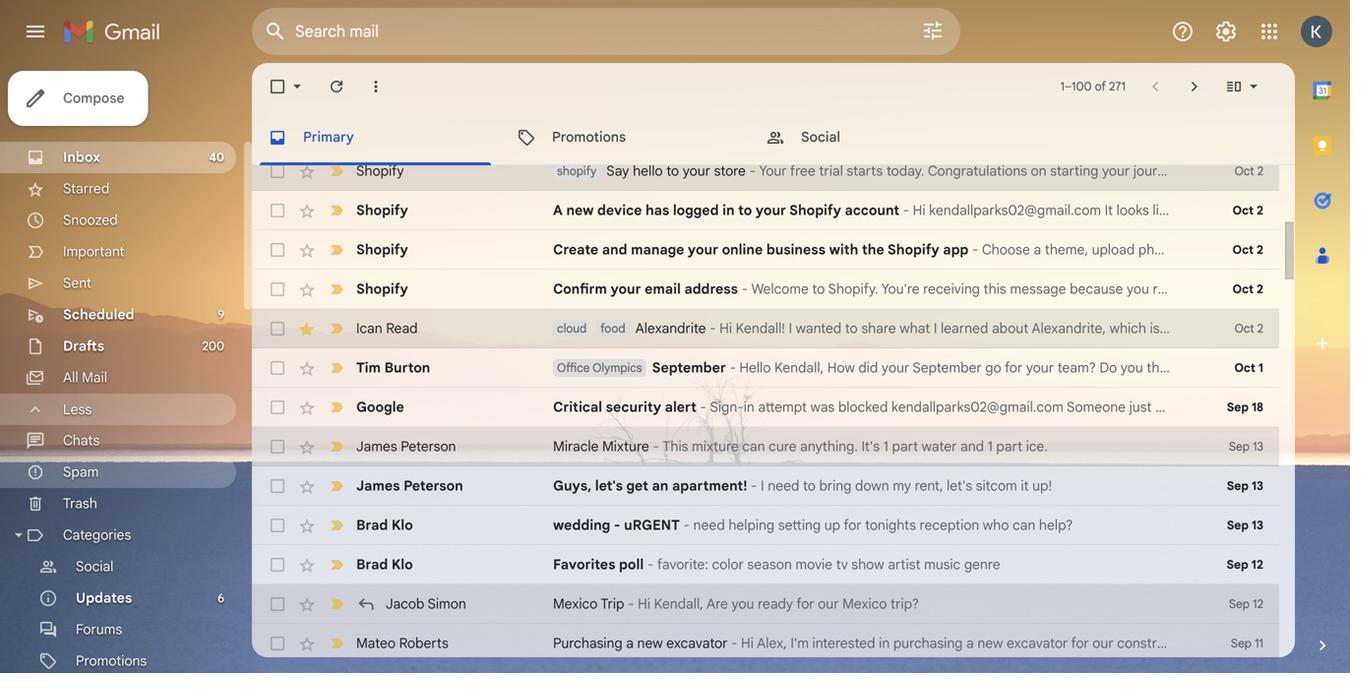 Task type: locate. For each thing, give the bounding box(es) containing it.
1 vertical spatial promotions
[[76, 653, 147, 670]]

0 vertical spatial 12
[[1252, 558, 1264, 573]]

1 vertical spatial 12
[[1253, 597, 1264, 612]]

office
[[557, 361, 590, 376]]

None search field
[[252, 8, 961, 55]]

- right the app
[[973, 241, 979, 258]]

oct 1
[[1235, 361, 1264, 376]]

6 ﻿͏ from the left
[[1285, 162, 1285, 180]]

12 ﻿͏ from the left
[[1306, 162, 1306, 180]]

21 ﻿͏ from the left
[[1338, 162, 1338, 180]]

store
[[714, 162, 746, 180]]

18 ﻿͏ from the left
[[1328, 162, 1328, 180]]

1 horizontal spatial new
[[638, 635, 663, 652]]

all mail
[[63, 369, 107, 386]]

james for miracle mixture - this mixture can cure anything. it's 1 part water and 1 part ice.
[[356, 438, 398, 455]]

1 right will
[[1259, 361, 1264, 376]]

4 2 from the top
[[1257, 282, 1264, 297]]

row
[[252, 152, 1351, 191], [252, 191, 1280, 230], [252, 230, 1280, 270], [252, 270, 1280, 309], [252, 309, 1280, 349], [252, 349, 1351, 388], [252, 388, 1280, 427], [252, 427, 1280, 467], [252, 467, 1280, 506], [252, 506, 1280, 545], [252, 545, 1280, 585], [252, 585, 1280, 624], [252, 624, 1280, 664]]

inbox
[[63, 149, 100, 166]]

sep 12 for mexico trip - hi kendall, are you ready for our mexico trip?
[[1230, 597, 1264, 612]]

sep 13 for it
[[1228, 479, 1264, 494]]

do
[[1100, 359, 1118, 377]]

2 vertical spatial to
[[803, 478, 816, 495]]

0 vertical spatial klo
[[392, 517, 413, 534]]

peterson for miracle mixture - this mixture can cure anything. it's 1 part water and 1 part ice.
[[401, 438, 456, 455]]

2 brad from the top
[[356, 556, 388, 574]]

for right go at right
[[1005, 359, 1023, 377]]

navigation
[[0, 63, 252, 673]]

- left hi
[[628, 596, 635, 613]]

james peterson for guys, let's get an apartment!
[[356, 478, 463, 495]]

season
[[748, 556, 792, 574]]

sep for hi kendall, are you ready for our mexico trip?
[[1230, 597, 1250, 612]]

shopify for 13th row from the bottom
[[356, 162, 404, 180]]

6 row from the top
[[252, 349, 1351, 388]]

shopify for 11th row from the bottom of the page
[[356, 241, 408, 258]]

promotions
[[552, 128, 626, 146], [76, 653, 147, 670]]

1 vertical spatial to
[[739, 202, 753, 219]]

2 september from the left
[[913, 359, 982, 377]]

sep 13 for ice.
[[1230, 440, 1264, 454]]

1 horizontal spatial social
[[801, 128, 841, 146]]

jacob simon
[[386, 596, 467, 613]]

0 vertical spatial 13
[[1253, 440, 1264, 454]]

10 row from the top
[[252, 506, 1280, 545]]

0 horizontal spatial social
[[76, 558, 114, 576]]

setting
[[779, 517, 821, 534]]

1 vertical spatial peterson
[[404, 478, 463, 495]]

1 vertical spatial kendall,
[[654, 596, 704, 613]]

None checkbox
[[268, 77, 288, 96], [268, 161, 288, 181], [268, 201, 288, 221], [268, 240, 288, 260], [268, 319, 288, 339], [268, 398, 288, 417], [268, 477, 288, 496], [268, 516, 288, 536], [268, 555, 288, 575], [268, 595, 288, 614], [268, 77, 288, 96], [268, 161, 288, 181], [268, 201, 288, 221], [268, 240, 288, 260], [268, 319, 288, 339], [268, 398, 288, 417], [268, 477, 288, 496], [268, 516, 288, 536], [268, 555, 288, 575], [268, 595, 288, 614]]

0 horizontal spatial can
[[743, 438, 766, 455]]

2 vertical spatial for
[[797, 596, 815, 613]]

promotions link
[[76, 653, 147, 670]]

for for reception
[[844, 517, 862, 534]]

this
[[663, 438, 689, 455]]

0 horizontal spatial part
[[893, 438, 919, 455]]

promotions down forums
[[76, 653, 147, 670]]

1 vertical spatial brad klo
[[356, 556, 413, 574]]

hi
[[638, 596, 651, 613]]

your left "journey"
[[1103, 162, 1131, 180]]

13 for it
[[1252, 479, 1264, 494]]

1 right it's
[[884, 438, 889, 455]]

0 vertical spatial social
[[801, 128, 841, 146]]

1 2 from the top
[[1258, 164, 1264, 179]]

None checkbox
[[268, 280, 288, 299], [268, 358, 288, 378], [268, 437, 288, 457], [268, 634, 288, 654], [268, 280, 288, 299], [268, 358, 288, 378], [268, 437, 288, 457], [268, 634, 288, 654]]

anything.
[[801, 438, 859, 455]]

1 up sitcom
[[988, 438, 993, 455]]

1 horizontal spatial for
[[844, 517, 862, 534]]

jacob
[[386, 596, 425, 613]]

0 horizontal spatial for
[[797, 596, 815, 613]]

9 ﻿͏ from the left
[[1296, 162, 1296, 180]]

0 vertical spatial sep 12
[[1227, 558, 1264, 573]]

mexico
[[553, 596, 598, 613], [843, 596, 888, 613]]

part left 'water'
[[893, 438, 919, 455]]

1 let's from the left
[[595, 478, 623, 495]]

2 for 13th row from the bottom
[[1258, 164, 1264, 179]]

main menu image
[[24, 20, 47, 43]]

- right the poll
[[648, 556, 654, 574]]

row containing mateo roberts
[[252, 624, 1280, 664]]

1 vertical spatial social
[[76, 558, 114, 576]]

oct 2 for 11th row from the bottom of the page
[[1233, 243, 1264, 257]]

23 ﻿͏ from the left
[[1345, 162, 1345, 180]]

you right do
[[1121, 359, 1144, 377]]

5 row from the top
[[252, 309, 1280, 349]]

0 horizontal spatial promotions
[[76, 653, 147, 670]]

0 vertical spatial promotions
[[552, 128, 626, 146]]

up
[[825, 517, 841, 534]]

mexico trip - hi kendall, are you ready for our mexico trip?
[[553, 596, 920, 613]]

let's left get at bottom
[[595, 478, 623, 495]]

help?
[[1040, 517, 1074, 534]]

updates link
[[76, 590, 132, 607]]

1 horizontal spatial let's
[[947, 478, 973, 495]]

15 ﻿͏ from the left
[[1317, 162, 1317, 180]]

with right "journey"
[[1184, 162, 1211, 180]]

search mail image
[[258, 14, 293, 49]]

1 horizontal spatial need
[[768, 478, 800, 495]]

promotions up shopify
[[552, 128, 626, 146]]

1 vertical spatial james peterson
[[356, 478, 463, 495]]

a
[[553, 202, 563, 219]]

brad
[[356, 517, 388, 534], [356, 556, 388, 574]]

are
[[707, 596, 728, 613]]

primary tab
[[252, 110, 499, 165]]

1 horizontal spatial to
[[739, 202, 753, 219]]

1 horizontal spatial part
[[997, 438, 1023, 455]]

and right the create
[[602, 241, 628, 258]]

sep 18
[[1228, 400, 1264, 415]]

0 horizontal spatial a
[[626, 635, 634, 652]]

2
[[1258, 164, 1264, 179], [1257, 203, 1264, 218], [1257, 243, 1264, 257], [1257, 282, 1264, 297], [1258, 321, 1264, 336]]

0 vertical spatial new
[[567, 202, 594, 219]]

sep for need helping setting up for tonights reception who can help?
[[1228, 518, 1249, 533]]

2 james peterson from the top
[[356, 478, 463, 495]]

0 horizontal spatial with
[[830, 241, 859, 258]]

13 ﻿͏ from the left
[[1310, 162, 1310, 180]]

to left bring in the right of the page
[[803, 478, 816, 495]]

ican read
[[356, 320, 418, 337]]

part
[[893, 438, 919, 455], [997, 438, 1023, 455]]

september up alert
[[652, 359, 726, 377]]

- left i
[[751, 478, 758, 495]]

- right urgent
[[684, 517, 690, 534]]

0 vertical spatial brad
[[356, 517, 388, 534]]

2 horizontal spatial for
[[1005, 359, 1023, 377]]

1 vertical spatial need
[[694, 517, 725, 534]]

kendall,
[[775, 359, 824, 377], [654, 596, 704, 613]]

1 horizontal spatial mexico
[[843, 596, 888, 613]]

3 2 from the top
[[1257, 243, 1264, 257]]

google
[[356, 399, 404, 416]]

1 vertical spatial klo
[[392, 556, 413, 574]]

tonights
[[866, 517, 917, 534]]

mateo
[[356, 635, 396, 652]]

to
[[667, 162, 680, 180], [739, 202, 753, 219], [803, 478, 816, 495]]

13 row from the top
[[252, 624, 1280, 664]]

0 vertical spatial you
[[1121, 359, 1144, 377]]

1 vertical spatial sep 13
[[1228, 479, 1264, 494]]

categories link
[[63, 527, 131, 544]]

cloud
[[557, 321, 587, 336]]

0 horizontal spatial and
[[602, 241, 628, 258]]

new right a at left
[[567, 202, 594, 219]]

2 james from the top
[[356, 478, 400, 495]]

show
[[852, 556, 885, 574]]

1 horizontal spatial you
[[1121, 359, 1144, 377]]

toggle split pane mode image
[[1225, 77, 1245, 96]]

october
[[1181, 359, 1233, 377]]

can left cure
[[743, 438, 766, 455]]

0 vertical spatial sep 13
[[1230, 440, 1264, 454]]

24 ﻿͏ from the left
[[1349, 162, 1349, 180]]

your right did
[[882, 359, 910, 377]]

sep for favorite: color season movie tv show artist music genre
[[1227, 558, 1249, 573]]

be
[[1260, 359, 1276, 377]]

categories
[[63, 527, 131, 544]]

a right "be"
[[1280, 359, 1287, 377]]

1 horizontal spatial can
[[1013, 517, 1036, 534]]

1 horizontal spatial september
[[913, 359, 982, 377]]

september
[[652, 359, 726, 377], [913, 359, 982, 377]]

1 vertical spatial brad
[[356, 556, 388, 574]]

device
[[598, 202, 642, 219]]

your left online
[[688, 241, 719, 258]]

0 horizontal spatial mexico
[[553, 596, 598, 613]]

7 row from the top
[[252, 388, 1280, 427]]

to right the in
[[739, 202, 753, 219]]

1 vertical spatial and
[[961, 438, 985, 455]]

1 horizontal spatial kendall,
[[775, 359, 824, 377]]

main content
[[252, 63, 1351, 664]]

1 horizontal spatial promotions
[[552, 128, 626, 146]]

kendall, left how
[[775, 359, 824, 377]]

need right i
[[768, 478, 800, 495]]

oct for row containing tim burton
[[1235, 361, 1256, 376]]

mexico right our
[[843, 596, 888, 613]]

0 vertical spatial for
[[1005, 359, 1023, 377]]

0 horizontal spatial to
[[667, 162, 680, 180]]

1 september from the left
[[652, 359, 726, 377]]

3 ﻿͏ from the left
[[1275, 162, 1275, 180]]

shopify say hello to your store - your free trial starts today. congratulations on starting your journey with shopify. ﻿͏ ﻿͏ ﻿͏ ﻿͏ ﻿͏ ﻿͏ ﻿͏ ﻿͏ ﻿͏ ﻿͏ ﻿͏ ﻿͏ ﻿͏ ﻿͏ ﻿͏ ﻿͏ ﻿͏ ﻿͏ ﻿͏ ﻿͏ ﻿͏ ﻿͏ ﻿͏ ﻿͏ 
[[557, 162, 1351, 180]]

new down hi
[[638, 635, 663, 652]]

4 ﻿͏ from the left
[[1278, 162, 1278, 180]]

2 brad klo from the top
[[356, 556, 413, 574]]

oct for 13th row from the bottom
[[1235, 164, 1255, 179]]

0 vertical spatial a
[[1280, 359, 1287, 377]]

klo for favorites poll - favorite: color season movie tv show artist music genre
[[392, 556, 413, 574]]

cure
[[769, 438, 797, 455]]

2 mexico from the left
[[843, 596, 888, 613]]

go
[[986, 359, 1002, 377]]

simon
[[428, 596, 467, 613]]

for right up on the bottom right
[[844, 517, 862, 534]]

18
[[1253, 400, 1264, 415]]

part left ice.
[[997, 438, 1023, 455]]

1 brad klo from the top
[[356, 517, 413, 534]]

2 horizontal spatial to
[[803, 478, 816, 495]]

for
[[1005, 359, 1023, 377], [844, 517, 862, 534], [797, 596, 815, 613]]

oct 2 for 12th row from the bottom of the page
[[1233, 203, 1264, 218]]

0 vertical spatial james
[[356, 438, 398, 455]]

- left your
[[750, 162, 756, 180]]

updates
[[76, 590, 132, 607]]

1 horizontal spatial with
[[1184, 162, 1211, 180]]

i
[[761, 478, 765, 495]]

sep
[[1228, 400, 1249, 415], [1230, 440, 1250, 454], [1228, 479, 1249, 494], [1228, 518, 1249, 533], [1227, 558, 1249, 573], [1230, 597, 1250, 612], [1232, 637, 1252, 651]]

tab list up the a new device has logged in to your shopify account -
[[252, 110, 1296, 165]]

2 2 from the top
[[1257, 203, 1264, 218]]

today.
[[887, 162, 925, 180]]

food
[[601, 321, 626, 336]]

12 row from the top
[[252, 585, 1280, 624]]

office olympics september - hello kendall, how did your september go for your team? do you think october will be a better mo
[[557, 359, 1351, 377]]

september left go at right
[[913, 359, 982, 377]]

promotions inside tab
[[552, 128, 626, 146]]

more image
[[366, 77, 386, 96]]

oct for 12th row from the bottom of the page
[[1233, 203, 1254, 218]]

0 vertical spatial to
[[667, 162, 680, 180]]

- right "excavator" in the bottom of the page
[[732, 635, 738, 652]]

22 ﻿͏ from the left
[[1342, 162, 1342, 180]]

spam
[[63, 464, 99, 481]]

1 vertical spatial 13
[[1252, 479, 1264, 494]]

tab list
[[1296, 63, 1351, 603], [252, 110, 1296, 165]]

your left the store
[[683, 162, 711, 180]]

13
[[1253, 440, 1264, 454], [1252, 479, 1264, 494], [1252, 518, 1264, 533]]

social tab
[[750, 110, 998, 165]]

gmail image
[[63, 12, 170, 51]]

0 vertical spatial and
[[602, 241, 628, 258]]

1 brad from the top
[[356, 517, 388, 534]]

- right account
[[903, 202, 910, 219]]

social up trial
[[801, 128, 841, 146]]

did
[[859, 359, 879, 377]]

trip
[[601, 596, 625, 613]]

social inside tab
[[801, 128, 841, 146]]

tab list containing primary
[[252, 110, 1296, 165]]

wedding - urgent - need helping setting up for tonights reception who can help?
[[553, 517, 1074, 534]]

1 james peterson from the top
[[356, 438, 456, 455]]

you right are
[[732, 596, 755, 613]]

favorites poll - favorite: color season movie tv show artist music genre
[[553, 556, 1001, 574]]

alert
[[665, 399, 697, 416]]

1 klo from the top
[[392, 517, 413, 534]]

mixture
[[692, 438, 739, 455]]

can right who
[[1013, 517, 1036, 534]]

with left the
[[830, 241, 859, 258]]

10 ﻿͏ from the left
[[1299, 162, 1299, 180]]

social inside navigation
[[76, 558, 114, 576]]

helping
[[729, 517, 775, 534]]

0 horizontal spatial september
[[652, 359, 726, 377]]

0 horizontal spatial need
[[694, 517, 725, 534]]

oct 2
[[1235, 164, 1264, 179], [1233, 203, 1264, 218], [1233, 243, 1264, 257], [1233, 282, 1264, 297], [1235, 321, 1264, 336]]

a right purchasing
[[626, 635, 634, 652]]

need down apartment!
[[694, 517, 725, 534]]

kendall, right hi
[[654, 596, 704, 613]]

1 vertical spatial can
[[1013, 517, 1036, 534]]

brad for favorites poll - favorite: color season movie tv show artist music genre
[[356, 556, 388, 574]]

for for mexico
[[797, 596, 815, 613]]

social link
[[76, 558, 114, 576]]

0 vertical spatial peterson
[[401, 438, 456, 455]]

social down the categories
[[76, 558, 114, 576]]

a
[[1280, 359, 1287, 377], [626, 635, 634, 652]]

1 vertical spatial new
[[638, 635, 663, 652]]

0 vertical spatial james peterson
[[356, 438, 456, 455]]

critical
[[553, 399, 603, 416]]

james peterson for miracle mixture
[[356, 438, 456, 455]]

new
[[567, 202, 594, 219], [638, 635, 663, 652]]

0 horizontal spatial kendall,
[[654, 596, 704, 613]]

0 vertical spatial kendall,
[[775, 359, 824, 377]]

for left our
[[797, 596, 815, 613]]

row containing google
[[252, 388, 1280, 427]]

bring
[[820, 478, 852, 495]]

- right address
[[742, 281, 748, 298]]

2 klo from the top
[[392, 556, 413, 574]]

address
[[685, 281, 738, 298]]

tv
[[837, 556, 848, 574]]

james
[[356, 438, 398, 455], [356, 478, 400, 495]]

2 vertical spatial sep 13
[[1228, 518, 1264, 533]]

9 row from the top
[[252, 467, 1280, 506]]

1 james from the top
[[356, 438, 398, 455]]

important
[[63, 243, 125, 260]]

to right the hello at the left top of the page
[[667, 162, 680, 180]]

1 horizontal spatial a
[[1280, 359, 1287, 377]]

1 vertical spatial you
[[732, 596, 755, 613]]

create and manage your online business with the shopify app -
[[553, 241, 983, 258]]

0 vertical spatial brad klo
[[356, 517, 413, 534]]

confirm
[[553, 281, 607, 298]]

1 row from the top
[[252, 152, 1351, 191]]

mexico left 'trip'
[[553, 596, 598, 613]]

0 horizontal spatial you
[[732, 596, 755, 613]]

1 vertical spatial james
[[356, 478, 400, 495]]

0 horizontal spatial let's
[[595, 478, 623, 495]]

8 row from the top
[[252, 427, 1280, 467]]

and right 'water'
[[961, 438, 985, 455]]

jacob simon cell
[[356, 595, 553, 614]]

16 ﻿͏ from the left
[[1320, 162, 1321, 180]]

let's right 'rent,'
[[947, 478, 973, 495]]

1 vertical spatial sep 12
[[1230, 597, 1264, 612]]

critical security alert -
[[553, 399, 710, 416]]

1 vertical spatial for
[[844, 517, 862, 534]]



Task type: describe. For each thing, give the bounding box(es) containing it.
3 row from the top
[[252, 230, 1280, 270]]

1 horizontal spatial 1
[[988, 438, 993, 455]]

urgent
[[624, 517, 680, 534]]

- left urgent
[[614, 517, 621, 534]]

1 ﻿͏ from the left
[[1268, 162, 1268, 180]]

team?
[[1058, 359, 1097, 377]]

alexandrite -
[[636, 320, 720, 337]]

poll
[[619, 556, 644, 574]]

promotions inside navigation
[[76, 653, 147, 670]]

mail
[[82, 369, 107, 386]]

how
[[828, 359, 855, 377]]

starts
[[847, 162, 883, 180]]

9
[[218, 308, 224, 322]]

0 vertical spatial can
[[743, 438, 766, 455]]

up!
[[1033, 478, 1053, 495]]

guys, let's get an apartment! - i need to bring down my rent, let's sitcom it up!
[[553, 478, 1053, 495]]

brad klo for wedding - urgent
[[356, 517, 413, 534]]

older image
[[1185, 77, 1205, 96]]

important link
[[63, 243, 125, 260]]

our
[[818, 596, 839, 613]]

starting
[[1051, 162, 1099, 180]]

5 2 from the top
[[1258, 321, 1264, 336]]

refresh image
[[327, 77, 347, 96]]

17 ﻿͏ from the left
[[1324, 162, 1324, 180]]

your down your
[[756, 202, 787, 219]]

shopify for 4th row
[[356, 281, 408, 298]]

your
[[760, 162, 787, 180]]

2 row from the top
[[252, 191, 1280, 230]]

starred link
[[63, 180, 110, 197]]

create
[[553, 241, 599, 258]]

online
[[722, 241, 763, 258]]

2 ﻿͏ from the left
[[1271, 162, 1271, 180]]

- down address
[[710, 320, 716, 337]]

miracle
[[553, 438, 599, 455]]

8 ﻿͏ from the left
[[1292, 162, 1292, 180]]

11 ﻿͏ from the left
[[1303, 162, 1303, 180]]

mo
[[1332, 359, 1351, 377]]

roberts
[[399, 635, 449, 652]]

snoozed
[[63, 212, 118, 229]]

think
[[1147, 359, 1178, 377]]

music
[[925, 556, 961, 574]]

1 vertical spatial a
[[626, 635, 634, 652]]

row containing jacob simon
[[252, 585, 1280, 624]]

will
[[1237, 359, 1257, 377]]

advanced search options image
[[914, 11, 953, 50]]

0 horizontal spatial 1
[[884, 438, 889, 455]]

excavator
[[667, 635, 728, 652]]

hello
[[740, 359, 771, 377]]

confirm your email address -
[[553, 281, 752, 298]]

- left hello in the right of the page
[[730, 359, 736, 377]]

all
[[63, 369, 78, 386]]

your left email
[[611, 281, 642, 298]]

20 ﻿͏ from the left
[[1335, 162, 1335, 180]]

journey
[[1134, 162, 1181, 180]]

1 mexico from the left
[[553, 596, 598, 613]]

5 ﻿͏ from the left
[[1282, 162, 1282, 180]]

tim burton
[[356, 359, 431, 377]]

business
[[767, 241, 826, 258]]

purchasing a new excavator -
[[553, 635, 741, 652]]

guys,
[[553, 478, 592, 495]]

favorite:
[[658, 556, 709, 574]]

it's
[[862, 438, 880, 455]]

forums link
[[76, 621, 122, 639]]

favorites
[[553, 556, 616, 574]]

apartment!
[[672, 478, 748, 495]]

forums
[[76, 621, 122, 639]]

oct 2 for 13th row from the bottom
[[1235, 164, 1264, 179]]

drafts
[[63, 338, 104, 355]]

shopify.
[[1214, 162, 1264, 180]]

11
[[1255, 637, 1264, 651]]

klo for wedding - urgent - need helping setting up for tonights reception who can help?
[[392, 517, 413, 534]]

ice.
[[1027, 438, 1048, 455]]

oct for 11th row from the bottom of the page
[[1233, 243, 1254, 257]]

12 for favorites poll - favorite: color season movie tv show artist music genre
[[1252, 558, 1264, 573]]

2 horizontal spatial 1
[[1259, 361, 1264, 376]]

11 row from the top
[[252, 545, 1280, 585]]

james for guys, let's get an apartment! - i need to bring down my rent, let's sitcom it up!
[[356, 478, 400, 495]]

read
[[386, 320, 418, 337]]

get
[[627, 478, 649, 495]]

19 ﻿͏ from the left
[[1331, 162, 1331, 180]]

has
[[646, 202, 670, 219]]

12 for mexico trip - hi kendall, are you ready for our mexico trip?
[[1253, 597, 1264, 612]]

less button
[[0, 394, 236, 425]]

sep 12 for favorites poll - favorite: color season movie tv show artist music genre
[[1227, 558, 1264, 573]]

manage
[[631, 241, 685, 258]]

drafts link
[[63, 338, 104, 355]]

my
[[893, 478, 912, 495]]

row containing ican read
[[252, 309, 1280, 349]]

trash
[[63, 495, 97, 512]]

2 part from the left
[[997, 438, 1023, 455]]

genre
[[965, 556, 1001, 574]]

tim
[[356, 359, 381, 377]]

account
[[845, 202, 900, 219]]

- left the this
[[653, 438, 659, 455]]

2 vertical spatial 13
[[1252, 518, 1264, 533]]

wedding
[[553, 517, 611, 534]]

sep for this mixture can cure anything. it's 1 part water and 1 part ice.
[[1230, 440, 1250, 454]]

0 vertical spatial with
[[1184, 162, 1211, 180]]

4 row from the top
[[252, 270, 1280, 309]]

1 vertical spatial with
[[830, 241, 859, 258]]

compose
[[63, 90, 125, 107]]

chats
[[63, 432, 100, 449]]

tab list right "be"
[[1296, 63, 1351, 603]]

main content containing primary
[[252, 63, 1351, 664]]

all mail link
[[63, 369, 107, 386]]

2 let's from the left
[[947, 478, 973, 495]]

0 vertical spatial need
[[768, 478, 800, 495]]

7 ﻿͏ from the left
[[1289, 162, 1289, 180]]

free
[[791, 162, 816, 180]]

movie
[[796, 556, 833, 574]]

2 for 12th row from the bottom of the page
[[1257, 203, 1264, 218]]

sep for i need to bring down my rent, let's sitcom it up!
[[1228, 479, 1249, 494]]

shopify for 12th row from the bottom of the page
[[356, 202, 408, 219]]

sep 11
[[1232, 637, 1264, 651]]

1 part from the left
[[893, 438, 919, 455]]

brad klo for favorites poll
[[356, 556, 413, 574]]

0 horizontal spatial new
[[567, 202, 594, 219]]

your left team?
[[1027, 359, 1055, 377]]

snoozed link
[[63, 212, 118, 229]]

mixture
[[603, 438, 650, 455]]

reception
[[920, 517, 980, 534]]

row containing tim burton
[[252, 349, 1351, 388]]

promotions tab
[[501, 110, 749, 165]]

app
[[944, 241, 969, 258]]

ready
[[758, 596, 794, 613]]

1 horizontal spatial and
[[961, 438, 985, 455]]

2 for 11th row from the bottom of the page
[[1257, 243, 1264, 257]]

- right alert
[[701, 399, 707, 416]]

olympics
[[593, 361, 643, 376]]

settings image
[[1215, 20, 1239, 43]]

sent link
[[63, 275, 91, 292]]

14 ﻿͏ from the left
[[1313, 162, 1313, 180]]

alexandrite
[[636, 320, 707, 337]]

water
[[922, 438, 957, 455]]

purchasing
[[553, 635, 623, 652]]

navigation containing compose
[[0, 63, 252, 673]]

Search mail text field
[[295, 22, 866, 41]]

peterson for guys, let's get an apartment! - i need to bring down my rent, let's sitcom it up!
[[404, 478, 463, 495]]

sent
[[63, 275, 91, 292]]

chats link
[[63, 432, 100, 449]]

better
[[1291, 359, 1329, 377]]

brad for wedding - urgent - need helping setting up for tonights reception who can help?
[[356, 517, 388, 534]]

who
[[983, 517, 1010, 534]]

trial
[[820, 162, 844, 180]]

13 for ice.
[[1253, 440, 1264, 454]]



Task type: vqa. For each thing, say whether or not it's contained in the screenshot.
Ican
yes



